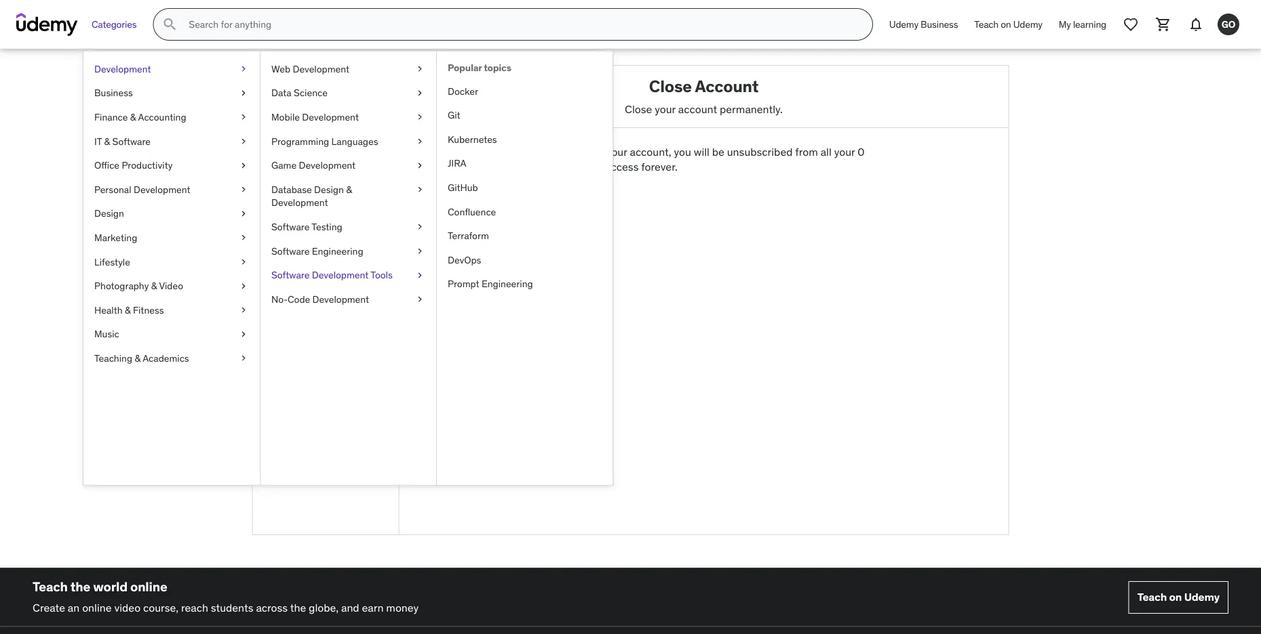 Task type: describe. For each thing, give the bounding box(es) containing it.
science
[[294, 87, 328, 99]]

1 vertical spatial go
[[310, 104, 342, 131]]

popular topics
[[448, 62, 511, 74]]

and for your
[[544, 160, 562, 174]]

teaching
[[94, 353, 132, 365]]

development inside development link
[[94, 63, 151, 75]]

personal
[[94, 183, 131, 196]]

no-code development link
[[261, 288, 436, 312]]

xsmall image for personal development
[[238, 183, 249, 196]]

design link
[[83, 202, 260, 226]]

students
[[211, 601, 253, 615]]

lose
[[583, 160, 603, 174]]

view
[[264, 201, 287, 215]]

popular
[[448, 62, 482, 74]]

game
[[271, 159, 297, 172]]

programming
[[271, 135, 329, 147]]

software for software testing
[[271, 221, 310, 233]]

if
[[549, 145, 556, 159]]

1 vertical spatial close
[[625, 102, 652, 116]]

docker link
[[437, 79, 613, 103]]

web development
[[271, 63, 349, 75]]

0 horizontal spatial design
[[94, 208, 124, 220]]

accounting
[[138, 111, 186, 123]]

design inside database design & development
[[314, 183, 344, 196]]

academics
[[143, 353, 189, 365]]

0
[[858, 145, 865, 159]]

course,
[[143, 601, 178, 615]]

an
[[68, 601, 80, 615]]

development inside web development link
[[293, 63, 349, 75]]

1 you from the left
[[558, 145, 576, 159]]

view public profile link
[[253, 198, 399, 219]]

jira
[[448, 157, 466, 170]]

xsmall image for data science
[[414, 87, 425, 100]]

database design & development
[[271, 183, 352, 209]]

software for software engineering
[[271, 245, 310, 257]]

xsmall image for software testing
[[414, 221, 425, 234]]

marketing link
[[83, 226, 260, 250]]

xsmall image for database design & development
[[414, 183, 425, 196]]

xsmall image for business
[[238, 87, 249, 100]]

software development tools element
[[436, 52, 613, 486]]

reach
[[181, 601, 208, 615]]

programming languages link
[[261, 129, 436, 154]]

github link
[[437, 176, 613, 200]]

music
[[94, 328, 119, 341]]

confluence link
[[437, 200, 613, 224]]

it & software link
[[83, 129, 260, 154]]

payment methods link
[[253, 301, 399, 322]]

my learning link
[[1051, 8, 1115, 41]]

0 horizontal spatial udemy
[[889, 18, 918, 30]]

testing
[[312, 221, 342, 233]]

your for you
[[606, 145, 627, 159]]

development inside mobile development link
[[302, 111, 359, 123]]

profile
[[264, 222, 295, 236]]

office
[[94, 159, 119, 172]]

lifestyle link
[[83, 250, 260, 274]]

notifications image
[[1188, 16, 1204, 33]]

it & software
[[94, 135, 151, 147]]

all
[[821, 145, 832, 159]]

xsmall image for lifestyle
[[238, 256, 249, 269]]

udemy business link
[[881, 8, 966, 41]]

kubernetes
[[448, 133, 497, 146]]

xsmall image for design
[[238, 207, 249, 221]]

1 vertical spatial will
[[564, 160, 580, 174]]

development inside database design & development
[[271, 197, 328, 209]]

engineering for prompt engineering
[[482, 278, 533, 290]]

udemy image
[[16, 13, 78, 36]]

and for online
[[341, 601, 359, 615]]

health & fitness link
[[83, 298, 260, 323]]

teach for teach on udemy link to the right
[[1137, 591, 1167, 605]]

development link
[[83, 57, 260, 81]]

xsmall image for web development
[[414, 62, 425, 76]]

xsmall image for it & software
[[238, 135, 249, 148]]

gary orlando
[[293, 168, 359, 182]]

terraform link
[[437, 224, 613, 248]]

1 horizontal spatial will
[[694, 145, 710, 159]]

earn
[[362, 601, 384, 615]]

software inside it & software link
[[112, 135, 151, 147]]

teach the world online create an online video course, reach students across the globe, and earn money
[[33, 579, 419, 615]]

development inside game development link
[[299, 159, 356, 172]]

data science link
[[261, 81, 436, 105]]

xsmall image for programming languages
[[414, 135, 425, 148]]

data science
[[271, 87, 328, 99]]

udemy for teach on udemy link to the right
[[1184, 591, 1220, 605]]

go inside go link
[[1222, 18, 1236, 30]]

finance & accounting link
[[83, 105, 260, 129]]

your for account
[[655, 102, 676, 116]]

0 vertical spatial business
[[921, 18, 958, 30]]

shopping cart with 0 items image
[[1155, 16, 1172, 33]]

subscriptions link
[[253, 281, 399, 301]]

development inside personal development "link"
[[134, 183, 190, 196]]

account inside close account close your account permanently.
[[695, 76, 759, 96]]

categories button
[[83, 8, 145, 41]]

software testing
[[271, 221, 342, 233]]

be
[[712, 145, 724, 159]]

my learning
[[1059, 18, 1106, 30]]

software development tools
[[271, 269, 393, 281]]

database design & development link
[[261, 178, 436, 215]]

account security link
[[253, 260, 399, 281]]

docker
[[448, 85, 478, 97]]

confluence
[[448, 206, 496, 218]]

xsmall image for mobile development
[[414, 111, 425, 124]]

git
[[448, 109, 460, 121]]

if you close your account, you will be unsubscribed from all your 0 courses, and will lose access forever.
[[500, 145, 865, 174]]

public
[[289, 201, 319, 215]]

teaching & academics link
[[83, 347, 260, 371]]

productivity
[[122, 159, 173, 172]]

health
[[94, 304, 122, 316]]

submit search image
[[162, 16, 178, 33]]

topics
[[484, 62, 511, 74]]

from
[[795, 145, 818, 159]]

& for software
[[104, 135, 110, 147]]



Task type: vqa. For each thing, say whether or not it's contained in the screenshot.
xsmall icon within Office Productivity link
yes



Task type: locate. For each thing, give the bounding box(es) containing it.
your up access
[[606, 145, 627, 159]]

software testing link
[[261, 215, 436, 239]]

create
[[33, 601, 65, 615]]

photo link
[[253, 239, 399, 260]]

1 vertical spatial the
[[290, 601, 306, 615]]

jira link
[[437, 152, 613, 176]]

xsmall image for no-code development
[[414, 293, 425, 306]]

1 horizontal spatial your
[[655, 102, 676, 116]]

your inside close account close your account permanently.
[[655, 102, 676, 116]]

on for teach on udemy link to the right
[[1169, 591, 1182, 605]]

payment
[[264, 304, 306, 318]]

no-
[[271, 293, 288, 306]]

development inside no-code development link
[[312, 293, 369, 306]]

photography & video link
[[83, 274, 260, 298]]

& inside database design & development
[[346, 183, 352, 196]]

video
[[159, 280, 183, 292]]

& right finance
[[130, 111, 136, 123]]

and left earn
[[341, 601, 359, 615]]

1 vertical spatial design
[[94, 208, 124, 220]]

mobile development link
[[261, 105, 436, 129]]

0 horizontal spatial online
[[82, 601, 112, 615]]

1 horizontal spatial account
[[695, 76, 759, 96]]

0 horizontal spatial go
[[310, 104, 342, 131]]

software inside software development tools link
[[271, 269, 310, 281]]

0 vertical spatial teach on udemy link
[[966, 8, 1051, 41]]

xsmall image for office productivity
[[238, 159, 249, 172]]

prompt
[[448, 278, 479, 290]]

will left lose
[[564, 160, 580, 174]]

wishlist image
[[1123, 16, 1139, 33]]

1 horizontal spatial you
[[674, 145, 691, 159]]

xsmall image inside finance & accounting link
[[238, 111, 249, 124]]

0 horizontal spatial you
[[558, 145, 576, 159]]

forever.
[[641, 160, 678, 174]]

teaching & academics
[[94, 353, 189, 365]]

&
[[130, 111, 136, 123], [104, 135, 110, 147], [346, 183, 352, 196], [151, 280, 157, 292], [125, 304, 131, 316], [135, 353, 141, 365]]

1 horizontal spatial go
[[1222, 18, 1236, 30]]

mobile
[[271, 111, 300, 123]]

courses,
[[500, 160, 541, 174]]

devops link
[[437, 248, 613, 272]]

udemy business
[[889, 18, 958, 30]]

office productivity
[[94, 159, 173, 172]]

xsmall image inside health & fitness link
[[238, 304, 249, 317]]

0 horizontal spatial account
[[264, 263, 304, 277]]

software down public
[[271, 221, 310, 233]]

1 horizontal spatial teach on udemy link
[[1129, 582, 1229, 614]]

go link
[[1212, 8, 1245, 41]]

0 horizontal spatial teach
[[33, 579, 68, 596]]

go right notifications image
[[1222, 18, 1236, 30]]

0 vertical spatial engineering
[[312, 245, 363, 257]]

web
[[271, 63, 290, 75]]

1 horizontal spatial engineering
[[482, 278, 533, 290]]

your left account
[[655, 102, 676, 116]]

2 horizontal spatial your
[[834, 145, 855, 159]]

go
[[1222, 18, 1236, 30], [310, 104, 342, 131]]

software inside software engineering 'link'
[[271, 245, 310, 257]]

close up account,
[[625, 102, 652, 116]]

& right teaching
[[135, 353, 141, 365]]

xsmall image inside mobile development link
[[414, 111, 425, 124]]

xsmall image for photography & video
[[238, 280, 249, 293]]

will
[[694, 145, 710, 159], [564, 160, 580, 174]]

engineering
[[312, 245, 363, 257], [482, 278, 533, 290]]

and inside the teach the world online create an online video course, reach students across the globe, and earn money
[[341, 601, 359, 615]]

0 vertical spatial on
[[1001, 18, 1011, 30]]

1 vertical spatial and
[[341, 601, 359, 615]]

music link
[[83, 323, 260, 347]]

account down 'photo'
[[264, 263, 304, 277]]

xsmall image for music
[[238, 328, 249, 341]]

learning
[[1073, 18, 1106, 30]]

0 vertical spatial will
[[694, 145, 710, 159]]

business
[[921, 18, 958, 30], [94, 87, 133, 99]]

fitness
[[133, 304, 164, 316]]

office productivity link
[[83, 154, 260, 178]]

0 horizontal spatial on
[[1001, 18, 1011, 30]]

1 horizontal spatial teach
[[974, 18, 999, 30]]

xsmall image for finance & accounting
[[238, 111, 249, 124]]

globe,
[[309, 601, 339, 615]]

software down profile
[[271, 245, 310, 257]]

engineering inside prompt engineering link
[[482, 278, 533, 290]]

close up account
[[649, 76, 692, 96]]

Search for anything text field
[[186, 13, 856, 36]]

it
[[94, 135, 102, 147]]

gary
[[293, 168, 316, 182]]

engineering inside software engineering 'link'
[[312, 245, 363, 257]]

0 vertical spatial account
[[695, 76, 759, 96]]

xsmall image inside web development link
[[414, 62, 425, 76]]

data
[[271, 87, 291, 99]]

engineering up security
[[312, 245, 363, 257]]

video
[[114, 601, 140, 615]]

0 horizontal spatial and
[[341, 601, 359, 615]]

xsmall image inside programming languages link
[[414, 135, 425, 148]]

money
[[386, 601, 419, 615]]

online up course,
[[130, 579, 167, 596]]

across
[[256, 601, 288, 615]]

engineering down 'devops' 'link'
[[482, 278, 533, 290]]

0 vertical spatial close
[[649, 76, 692, 96]]

xsmall image inside office productivity link
[[238, 159, 249, 172]]

online
[[130, 579, 167, 596], [82, 601, 112, 615]]

no-code development
[[271, 293, 369, 306]]

1 vertical spatial online
[[82, 601, 112, 615]]

xsmall image inside music link
[[238, 328, 249, 341]]

categories
[[92, 18, 137, 30]]

xsmall image inside software development tools link
[[414, 269, 425, 282]]

your
[[655, 102, 676, 116], [606, 145, 627, 159], [834, 145, 855, 159]]

1 vertical spatial teach on udemy link
[[1129, 582, 1229, 614]]

photography & video
[[94, 280, 183, 292]]

and down if
[[544, 160, 562, 174]]

0 vertical spatial go
[[1222, 18, 1236, 30]]

mobile development
[[271, 111, 359, 123]]

udemy
[[889, 18, 918, 30], [1013, 18, 1043, 30], [1184, 591, 1220, 605]]

online right an
[[82, 601, 112, 615]]

xsmall image inside no-code development link
[[414, 293, 425, 306]]

1 vertical spatial engineering
[[482, 278, 533, 290]]

xsmall image inside personal development "link"
[[238, 183, 249, 196]]

and inside if you close your account, you will be unsubscribed from all your 0 courses, and will lose access forever.
[[544, 160, 562, 174]]

you
[[558, 145, 576, 159], [674, 145, 691, 159]]

xsmall image inside teaching & academics link
[[238, 352, 249, 365]]

software up the subscriptions
[[271, 269, 310, 281]]

& for academics
[[135, 353, 141, 365]]

1 vertical spatial teach on udemy
[[1137, 591, 1220, 605]]

1 vertical spatial business
[[94, 87, 133, 99]]

xsmall image for marketing
[[238, 231, 249, 245]]

xsmall image for health & fitness
[[238, 304, 249, 317]]

xsmall image inside lifestyle link
[[238, 256, 249, 269]]

xsmall image for software development tools
[[414, 269, 425, 282]]

will left be
[[694, 145, 710, 159]]

0 vertical spatial design
[[314, 183, 344, 196]]

2 you from the left
[[674, 145, 691, 159]]

on for the leftmost teach on udemy link
[[1001, 18, 1011, 30]]

udemy for the leftmost teach on udemy link
[[1013, 18, 1043, 30]]

orlando
[[318, 168, 359, 182]]

development inside software development tools link
[[312, 269, 369, 281]]

0 vertical spatial teach on udemy
[[974, 18, 1043, 30]]

unsubscribed
[[727, 145, 793, 159]]

programming languages
[[271, 135, 378, 147]]

2 horizontal spatial teach
[[1137, 591, 1167, 605]]

game development link
[[261, 154, 436, 178]]

2 horizontal spatial udemy
[[1184, 591, 1220, 605]]

security
[[306, 263, 346, 277]]

xsmall image for development
[[238, 62, 249, 76]]

personal development link
[[83, 178, 260, 202]]

0 horizontal spatial engineering
[[312, 245, 363, 257]]

account inside view public profile profile photo account security subscriptions payment methods
[[264, 263, 304, 277]]

design down gary orlando
[[314, 183, 344, 196]]

software engineering link
[[261, 239, 436, 263]]

0 vertical spatial and
[[544, 160, 562, 174]]

& right "health"
[[125, 304, 131, 316]]

0 horizontal spatial business
[[94, 87, 133, 99]]

xsmall image inside the design link
[[238, 207, 249, 221]]

development
[[94, 63, 151, 75], [293, 63, 349, 75], [302, 111, 359, 123], [299, 159, 356, 172], [134, 183, 190, 196], [271, 197, 328, 209], [312, 269, 369, 281], [312, 293, 369, 306]]

software inside software testing link
[[271, 221, 310, 233]]

teach on udemy for the leftmost teach on udemy link
[[974, 18, 1043, 30]]

& for video
[[151, 280, 157, 292]]

design
[[314, 183, 344, 196], [94, 208, 124, 220]]

design down personal
[[94, 208, 124, 220]]

xsmall image inside it & software link
[[238, 135, 249, 148]]

engineering for software engineering
[[312, 245, 363, 257]]

xsmall image
[[238, 62, 249, 76], [414, 62, 425, 76], [414, 87, 425, 100], [238, 111, 249, 124], [238, 159, 249, 172], [414, 183, 425, 196], [414, 221, 425, 234], [238, 231, 249, 245], [414, 245, 425, 258], [238, 256, 249, 269], [238, 280, 249, 293], [238, 328, 249, 341], [238, 352, 249, 365]]

0 vertical spatial online
[[130, 579, 167, 596]]

photography
[[94, 280, 149, 292]]

photo
[[264, 243, 293, 256]]

view public profile profile photo account security subscriptions payment methods
[[264, 201, 352, 318]]

you right if
[[558, 145, 576, 159]]

0 horizontal spatial your
[[606, 145, 627, 159]]

1 horizontal spatial on
[[1169, 591, 1182, 605]]

1 horizontal spatial the
[[290, 601, 306, 615]]

xsmall image for game development
[[414, 159, 425, 172]]

0 horizontal spatial the
[[70, 579, 90, 596]]

the up an
[[70, 579, 90, 596]]

1 vertical spatial account
[[264, 263, 304, 277]]

xsmall image inside the business link
[[238, 87, 249, 100]]

0 horizontal spatial will
[[564, 160, 580, 174]]

finance & accounting
[[94, 111, 186, 123]]

1 horizontal spatial design
[[314, 183, 344, 196]]

0 horizontal spatial teach on udemy
[[974, 18, 1043, 30]]

your left 0
[[834, 145, 855, 159]]

teach on udemy for teach on udemy link to the right
[[1137, 591, 1220, 605]]

software for software development tools
[[271, 269, 310, 281]]

1 horizontal spatial and
[[544, 160, 562, 174]]

& for accounting
[[130, 111, 136, 123]]

& right it
[[104, 135, 110, 147]]

marketing
[[94, 232, 137, 244]]

tools
[[371, 269, 393, 281]]

xsmall image for software engineering
[[414, 245, 425, 258]]

xsmall image inside database design & development link
[[414, 183, 425, 196]]

the left globe,
[[290, 601, 306, 615]]

xsmall image for teaching & academics
[[238, 352, 249, 365]]

0 vertical spatial the
[[70, 579, 90, 596]]

xsmall image inside the "marketing" link
[[238, 231, 249, 245]]

xsmall image inside development link
[[238, 62, 249, 76]]

github
[[448, 182, 478, 194]]

0 horizontal spatial teach on udemy link
[[966, 8, 1051, 41]]

1 horizontal spatial udemy
[[1013, 18, 1043, 30]]

& down the orlando
[[346, 183, 352, 196]]

& left the video
[[151, 280, 157, 292]]

xsmall image
[[238, 87, 249, 100], [414, 111, 425, 124], [238, 135, 249, 148], [414, 135, 425, 148], [414, 159, 425, 172], [238, 183, 249, 196], [238, 207, 249, 221], [414, 269, 425, 282], [414, 293, 425, 306], [238, 304, 249, 317]]

account
[[678, 102, 717, 116]]

account,
[[630, 145, 671, 159]]

xsmall image inside photography & video link
[[238, 280, 249, 293]]

xsmall image inside game development link
[[414, 159, 425, 172]]

git link
[[437, 103, 613, 128]]

you up forever.
[[674, 145, 691, 159]]

& for fitness
[[125, 304, 131, 316]]

xsmall image inside software engineering 'link'
[[414, 245, 425, 258]]

1 horizontal spatial business
[[921, 18, 958, 30]]

1 horizontal spatial teach on udemy
[[1137, 591, 1220, 605]]

xsmall image inside software testing link
[[414, 221, 425, 234]]

and
[[544, 160, 562, 174], [341, 601, 359, 615]]

business link
[[83, 81, 260, 105]]

1 horizontal spatial online
[[130, 579, 167, 596]]

xsmall image inside 'data science' link
[[414, 87, 425, 100]]

teach on udemy link
[[966, 8, 1051, 41], [1129, 582, 1229, 614]]

software up 'office productivity'
[[112, 135, 151, 147]]

close
[[649, 76, 692, 96], [625, 102, 652, 116]]

go up programming languages
[[310, 104, 342, 131]]

account up the permanently.
[[695, 76, 759, 96]]

teach inside the teach the world online create an online video course, reach students across the globe, and earn money
[[33, 579, 68, 596]]

prompt engineering link
[[437, 272, 613, 297]]

1 vertical spatial on
[[1169, 591, 1182, 605]]

teach for the leftmost teach on udemy link
[[974, 18, 999, 30]]



